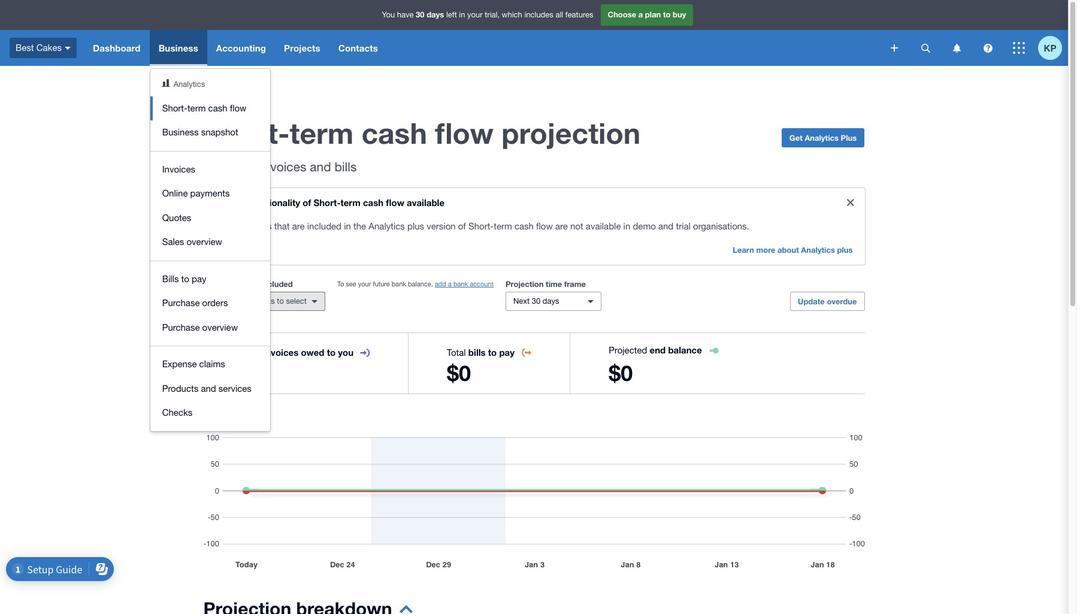 Task type: describe. For each thing, give the bounding box(es) containing it.
0 horizontal spatial available
[[407, 197, 445, 208]]

days inside banner
[[427, 10, 444, 19]]

bills to pay
[[162, 274, 206, 284]]

version
[[427, 221, 456, 231]]

kp button
[[1038, 30, 1068, 66]]

header chart image
[[162, 79, 170, 87]]

to for choose a plan to buy
[[663, 10, 671, 19]]

and inside group
[[201, 383, 216, 393]]

0 horizontal spatial in
[[344, 221, 351, 231]]

frame
[[564, 279, 586, 289]]

bills to pay link
[[150, 267, 270, 291]]

analytics right about
[[801, 245, 835, 255]]

see
[[346, 280, 356, 288]]

which
[[502, 10, 522, 19]]

0 horizontal spatial your
[[358, 280, 371, 288]]

0 horizontal spatial included
[[261, 279, 293, 289]]

total for you
[[242, 348, 261, 358]]

owed
[[301, 347, 325, 358]]

checks
[[162, 407, 192, 418]]

short-term cash flow link
[[150, 96, 270, 120]]

to see your future bank balance, add a bank account
[[337, 280, 494, 288]]

pay inside group
[[192, 274, 206, 284]]

projection time frame
[[506, 279, 586, 289]]

analytics right the
[[369, 221, 405, 231]]

3 $0 from the left
[[609, 360, 633, 386]]

end
[[650, 345, 666, 355]]

get analytics plus button
[[782, 128, 865, 147]]

bank
[[203, 279, 222, 289]]

products and services link
[[150, 377, 270, 401]]

online
[[162, 188, 188, 198]]

quotes
[[162, 212, 191, 223]]

bank accounts included
[[203, 279, 293, 289]]

total bills to pay $0
[[447, 347, 515, 386]]

0 vertical spatial of
[[303, 197, 311, 208]]

trial
[[676, 221, 691, 231]]

balance,
[[408, 280, 433, 288]]

overdue
[[827, 297, 857, 306]]

2 are from the left
[[555, 221, 568, 231]]

products and services
[[162, 383, 252, 393]]

best cakes button
[[0, 30, 84, 66]]

short- inside group
[[162, 103, 187, 113]]

best cakes
[[16, 42, 62, 53]]

purchase orders link
[[150, 291, 270, 315]]

purchase overview
[[162, 322, 238, 332]]

bills inside total bills to pay $0
[[468, 347, 486, 358]]

online payments
[[162, 188, 230, 198]]

business button
[[150, 30, 207, 66]]

0 horizontal spatial svg image
[[921, 43, 930, 52]]

30 inside banner
[[416, 10, 425, 19]]

choose
[[608, 10, 636, 19]]

projects button
[[275, 30, 329, 66]]

payments
[[190, 188, 230, 198]]

purchase orders
[[162, 298, 228, 308]]

demo
[[633, 221, 656, 231]]

includes
[[525, 10, 554, 19]]

list box inside banner
[[150, 69, 270, 431]]

term inside group
[[187, 103, 206, 113]]

kp
[[1044, 42, 1057, 53]]

1 horizontal spatial plus
[[837, 245, 853, 255]]

sales overview link
[[150, 230, 270, 254]]

get analytics plus
[[790, 133, 857, 143]]

analytics link
[[203, 96, 240, 107]]

total for $0
[[447, 348, 466, 358]]

bills
[[162, 274, 179, 284]]

30 inside the next 30 days popup button
[[532, 297, 541, 306]]

a inside banner
[[639, 10, 643, 19]]

about
[[778, 245, 799, 255]]

accounting button
[[207, 30, 275, 66]]

next 30 days button
[[506, 292, 602, 311]]

claims
[[199, 359, 225, 369]]

that
[[274, 221, 290, 231]]

2 horizontal spatial bank
[[454, 280, 468, 288]]

best
[[16, 42, 34, 53]]

business for business snapshot
[[162, 127, 199, 137]]

contacts
[[338, 43, 378, 53]]

to for total invoices owed to you $0
[[327, 347, 336, 358]]

have
[[397, 10, 414, 19]]

invoices
[[162, 164, 195, 174]]

update overdue button
[[790, 292, 865, 311]]

accounting
[[216, 43, 266, 53]]

not
[[570, 221, 583, 231]]

features
[[566, 10, 594, 19]]

all
[[556, 10, 563, 19]]

overview for purchase overview
[[202, 322, 238, 332]]

no bank accounts to select
[[211, 297, 307, 306]]

account
[[470, 280, 494, 288]]

short-term cash flow
[[162, 103, 247, 113]]

expense claims
[[162, 359, 225, 369]]

learn
[[733, 245, 754, 255]]

update
[[798, 297, 825, 306]]

learn more about analytics plus
[[733, 245, 853, 255]]

business snapshot link
[[150, 120, 270, 145]]

online payments link
[[150, 182, 270, 206]]

to inside group
[[181, 274, 189, 284]]

products
[[162, 383, 198, 393]]

you
[[382, 10, 395, 19]]

quotes link
[[150, 206, 270, 230]]

to
[[337, 280, 344, 288]]

short- right functionality on the left of page
[[314, 197, 341, 208]]

cakes
[[36, 42, 62, 53]]

choose a plan to buy
[[608, 10, 686, 19]]

limited
[[213, 197, 245, 208]]

get
[[790, 133, 803, 143]]



Task type: locate. For each thing, give the bounding box(es) containing it.
dashboard
[[93, 43, 141, 53]]

add
[[435, 280, 446, 288]]

days down time
[[543, 297, 559, 306]]

and
[[310, 159, 331, 174], [659, 221, 674, 231], [201, 383, 216, 393]]

plus
[[407, 221, 424, 231], [837, 245, 853, 255]]

banner
[[0, 0, 1068, 431]]

total inside total bills to pay $0
[[447, 348, 466, 358]]

$0 inside total bills to pay $0
[[447, 360, 471, 386]]

bank
[[392, 280, 406, 288], [454, 280, 468, 288], [223, 297, 241, 306]]

to for no bank accounts to select
[[277, 297, 284, 306]]

0 horizontal spatial a
[[448, 280, 452, 288]]

and down 'expense claims' link
[[201, 383, 216, 393]]

1 vertical spatial business
[[162, 127, 199, 137]]

overview inside purchase overview link
[[202, 322, 238, 332]]

1 vertical spatial overview
[[202, 322, 238, 332]]

0 horizontal spatial are
[[292, 221, 305, 231]]

1 vertical spatial 30
[[532, 297, 541, 306]]

1 horizontal spatial included
[[307, 221, 342, 231]]

overview
[[187, 237, 222, 247], [202, 322, 238, 332]]

purchase
[[162, 298, 200, 308], [162, 322, 200, 332]]

no bank accounts to select button
[[203, 292, 325, 311]]

overview inside sales overview link
[[187, 237, 222, 247]]

flow
[[230, 103, 247, 113], [435, 116, 494, 150], [386, 197, 404, 208], [536, 221, 553, 231]]

a left plan
[[639, 10, 643, 19]]

0 vertical spatial included
[[307, 221, 342, 231]]

days
[[427, 10, 444, 19], [543, 297, 559, 306]]

0 horizontal spatial and
[[201, 383, 216, 393]]

1 horizontal spatial a
[[639, 10, 643, 19]]

overview down the orders
[[202, 322, 238, 332]]

2 total from the left
[[447, 348, 466, 358]]

are left "not" on the right top of page
[[555, 221, 568, 231]]

analytics right get
[[805, 133, 839, 143]]

included up no bank accounts to select popup button
[[261, 279, 293, 289]]

pay
[[192, 274, 206, 284], [499, 347, 515, 358]]

1 horizontal spatial in
[[459, 10, 465, 19]]

0 horizontal spatial bills
[[335, 159, 357, 174]]

plus down close icon
[[837, 245, 853, 255]]

1 vertical spatial and
[[659, 221, 674, 231]]

limited functionality of short-term cash flow available status
[[203, 188, 865, 265]]

0 vertical spatial accounts
[[225, 279, 259, 289]]

you
[[338, 347, 354, 358]]

30 right have
[[416, 10, 425, 19]]

days left the left on the top of the page
[[427, 10, 444, 19]]

bills
[[335, 159, 357, 174], [468, 347, 486, 358]]

0 horizontal spatial 30
[[416, 10, 425, 19]]

$0
[[242, 360, 266, 386], [447, 360, 471, 386], [609, 360, 633, 386]]

1 vertical spatial invoices
[[263, 347, 299, 358]]

in left demo
[[624, 221, 631, 231]]

bank right add
[[454, 280, 468, 288]]

of right functionality on the left of page
[[303, 197, 311, 208]]

included
[[307, 221, 342, 231], [261, 279, 293, 289]]

0 vertical spatial your
[[467, 10, 483, 19]]

accounts
[[225, 279, 259, 289], [243, 297, 275, 306]]

plus left version
[[407, 221, 424, 231]]

business up header chart 'image'
[[159, 43, 198, 53]]

your right see
[[358, 280, 371, 288]]

0 vertical spatial purchase
[[162, 298, 200, 308]]

in left the
[[344, 221, 351, 231]]

1 horizontal spatial svg image
[[1013, 42, 1025, 54]]

0 vertical spatial plus
[[407, 221, 424, 231]]

0 vertical spatial pay
[[192, 274, 206, 284]]

business for business
[[159, 43, 198, 53]]

expense
[[162, 359, 197, 369]]

list box
[[150, 69, 270, 431]]

total inside total invoices owed to you $0
[[242, 348, 261, 358]]

invoices inside total invoices owed to you $0
[[263, 347, 299, 358]]

banner containing kp
[[0, 0, 1068, 431]]

0 vertical spatial invoices
[[261, 159, 306, 174]]

term
[[187, 103, 206, 113], [290, 116, 354, 150], [341, 197, 361, 208], [494, 221, 512, 231]]

update overdue
[[798, 297, 857, 306]]

1 vertical spatial a
[[448, 280, 452, 288]]

2 $0 from the left
[[447, 360, 471, 386]]

orders
[[202, 298, 228, 308]]

business inside dropdown button
[[159, 43, 198, 53]]

1 vertical spatial plus
[[837, 245, 853, 255]]

on
[[243, 159, 257, 174]]

short-term cash flow projection
[[203, 116, 641, 150]]

more
[[756, 245, 776, 255]]

svg image inside best cakes popup button
[[65, 47, 71, 50]]

no
[[211, 297, 221, 306]]

accounts up no bank accounts to select
[[225, 279, 259, 289]]

1 horizontal spatial and
[[310, 159, 331, 174]]

in right the left on the top of the page
[[459, 10, 465, 19]]

you have 30 days left in your trial, which includes all features
[[382, 10, 594, 19]]

total
[[242, 348, 261, 358], [447, 348, 466, 358]]

bank inside popup button
[[223, 297, 241, 306]]

0 horizontal spatial of
[[303, 197, 311, 208]]

a
[[639, 10, 643, 19], [448, 280, 452, 288]]

1 horizontal spatial available
[[586, 221, 621, 231]]

close image
[[839, 191, 863, 215]]

1 horizontal spatial days
[[543, 297, 559, 306]]

1 vertical spatial included
[[261, 279, 293, 289]]

invoices left owed
[[263, 347, 299, 358]]

business
[[159, 43, 198, 53], [162, 127, 199, 137]]

0 horizontal spatial $0
[[242, 360, 266, 386]]

svg image
[[953, 43, 961, 52], [984, 43, 993, 52], [891, 44, 898, 52], [65, 47, 71, 50]]

expense claims link
[[150, 352, 270, 377]]

next
[[513, 297, 530, 306]]

1 horizontal spatial of
[[458, 221, 466, 231]]

projected
[[609, 345, 647, 355]]

short- down header chart 'image'
[[162, 103, 187, 113]]

available right "not" on the right top of page
[[586, 221, 621, 231]]

snapshot
[[201, 127, 238, 137]]

purchase for purchase orders
[[162, 298, 200, 308]]

in inside you have 30 days left in your trial, which includes all features
[[459, 10, 465, 19]]

next 30 days
[[513, 297, 559, 306]]

short- right version
[[469, 221, 494, 231]]

learn more about analytics plus link
[[726, 241, 860, 260]]

short- up the on
[[203, 116, 290, 150]]

add a bank account link
[[435, 280, 494, 288]]

30
[[416, 10, 425, 19], [532, 297, 541, 306]]

are
[[292, 221, 305, 231], [555, 221, 568, 231]]

and inside limited functionality of short-term cash flow available status
[[659, 221, 674, 231]]

1 vertical spatial bills
[[468, 347, 486, 358]]

and up limited functionality of short-term cash flow available
[[310, 159, 331, 174]]

purchase down purchase orders
[[162, 322, 200, 332]]

available up version
[[407, 197, 445, 208]]

overview for sales overview
[[187, 237, 222, 247]]

flow inside group
[[230, 103, 247, 113]]

sales
[[162, 237, 184, 247]]

1 horizontal spatial 30
[[532, 297, 541, 306]]

to
[[663, 10, 671, 19], [181, 274, 189, 284], [277, 297, 284, 306], [327, 347, 336, 358], [488, 347, 497, 358]]

1 vertical spatial of
[[458, 221, 466, 231]]

1 total from the left
[[242, 348, 261, 358]]

overview down quotes link
[[187, 237, 222, 247]]

0 vertical spatial overview
[[187, 237, 222, 247]]

features that are included in the analytics plus version of short-term cash flow are not available in demo and trial organisations.
[[237, 221, 749, 231]]

contacts button
[[329, 30, 387, 66]]

business snapshot
[[162, 127, 238, 137]]

pay inside total bills to pay $0
[[499, 347, 515, 358]]

your inside you have 30 days left in your trial, which includes all features
[[467, 10, 483, 19]]

checks link
[[150, 401, 270, 425]]

30 right next
[[532, 297, 541, 306]]

1 horizontal spatial bank
[[392, 280, 406, 288]]

analytics inside button
[[805, 133, 839, 143]]

2 vertical spatial and
[[201, 383, 216, 393]]

1 vertical spatial days
[[543, 297, 559, 306]]

0 vertical spatial and
[[310, 159, 331, 174]]

analytics right header chart 'image'
[[174, 80, 205, 89]]

2 purchase from the top
[[162, 322, 200, 332]]

purchase down bills to pay
[[162, 298, 200, 308]]

accounts inside no bank accounts to select popup button
[[243, 297, 275, 306]]

features
[[237, 221, 272, 231]]

cash inside group
[[208, 103, 227, 113]]

pay down next
[[499, 347, 515, 358]]

group containing short-term cash flow
[[150, 69, 270, 431]]

0 horizontal spatial bank
[[223, 297, 241, 306]]

projected end balance
[[609, 345, 702, 355]]

1 vertical spatial accounts
[[243, 297, 275, 306]]

1 horizontal spatial total
[[447, 348, 466, 358]]

svg image
[[1013, 42, 1025, 54], [921, 43, 930, 52]]

select
[[286, 297, 307, 306]]

your
[[467, 10, 483, 19], [358, 280, 371, 288]]

a right add
[[448, 280, 452, 288]]

2 horizontal spatial $0
[[609, 360, 633, 386]]

of right version
[[458, 221, 466, 231]]

projection
[[502, 116, 641, 150]]

business down the short-term cash flow
[[162, 127, 199, 137]]

0 vertical spatial 30
[[416, 10, 425, 19]]

included inside limited functionality of short-term cash flow available status
[[307, 221, 342, 231]]

bank right no
[[223, 297, 241, 306]]

included down limited functionality of short-term cash flow available
[[307, 221, 342, 231]]

0 horizontal spatial plus
[[407, 221, 424, 231]]

invoices right the on
[[261, 159, 306, 174]]

and left trial
[[659, 221, 674, 231]]

analytics
[[174, 80, 205, 89], [203, 96, 240, 107], [805, 133, 839, 143], [369, 221, 405, 231], [801, 245, 835, 255]]

1 vertical spatial purchase
[[162, 322, 200, 332]]

projection
[[506, 279, 544, 289]]

business inside group
[[162, 127, 199, 137]]

to inside total bills to pay $0
[[488, 347, 497, 358]]

0 vertical spatial bills
[[335, 159, 357, 174]]

0 horizontal spatial days
[[427, 10, 444, 19]]

0 vertical spatial available
[[407, 197, 445, 208]]

1 horizontal spatial bills
[[468, 347, 486, 358]]

1 horizontal spatial your
[[467, 10, 483, 19]]

1 horizontal spatial are
[[555, 221, 568, 231]]

1 purchase from the top
[[162, 298, 200, 308]]

list box containing short-term cash flow
[[150, 69, 270, 431]]

1 vertical spatial pay
[[499, 347, 515, 358]]

sales overview
[[162, 237, 222, 247]]

bank right future
[[392, 280, 406, 288]]

plus
[[841, 133, 857, 143]]

to inside total invoices owed to you $0
[[327, 347, 336, 358]]

plan
[[645, 10, 661, 19]]

projects
[[284, 43, 320, 53]]

1 vertical spatial your
[[358, 280, 371, 288]]

1 $0 from the left
[[242, 360, 266, 386]]

the
[[354, 221, 366, 231]]

purchase overview link
[[150, 315, 270, 340]]

balance
[[668, 345, 702, 355]]

0 horizontal spatial pay
[[192, 274, 206, 284]]

accounts down bank accounts included
[[243, 297, 275, 306]]

analytics up snapshot
[[203, 96, 240, 107]]

2 horizontal spatial and
[[659, 221, 674, 231]]

1 are from the left
[[292, 221, 305, 231]]

to inside popup button
[[277, 297, 284, 306]]

2 horizontal spatial in
[[624, 221, 631, 231]]

0 horizontal spatial total
[[242, 348, 261, 358]]

1 vertical spatial available
[[586, 221, 621, 231]]

are right that at top
[[292, 221, 305, 231]]

pay up purchase orders
[[192, 274, 206, 284]]

your left trial,
[[467, 10, 483, 19]]

$0 inside total invoices owed to you $0
[[242, 360, 266, 386]]

analytics inside group
[[174, 80, 205, 89]]

trial,
[[485, 10, 500, 19]]

days inside the next 30 days popup button
[[543, 297, 559, 306]]

0 vertical spatial business
[[159, 43, 198, 53]]

0 vertical spatial a
[[639, 10, 643, 19]]

functionality
[[247, 197, 300, 208]]

purchase for purchase overview
[[162, 322, 200, 332]]

0 vertical spatial days
[[427, 10, 444, 19]]

organisations.
[[693, 221, 749, 231]]

1 horizontal spatial $0
[[447, 360, 471, 386]]

1 horizontal spatial pay
[[499, 347, 515, 358]]

group
[[150, 69, 270, 431]]

buy
[[673, 10, 686, 19]]



Task type: vqa. For each thing, say whether or not it's contained in the screenshot.
to corresponding to No bank accounts to select
yes



